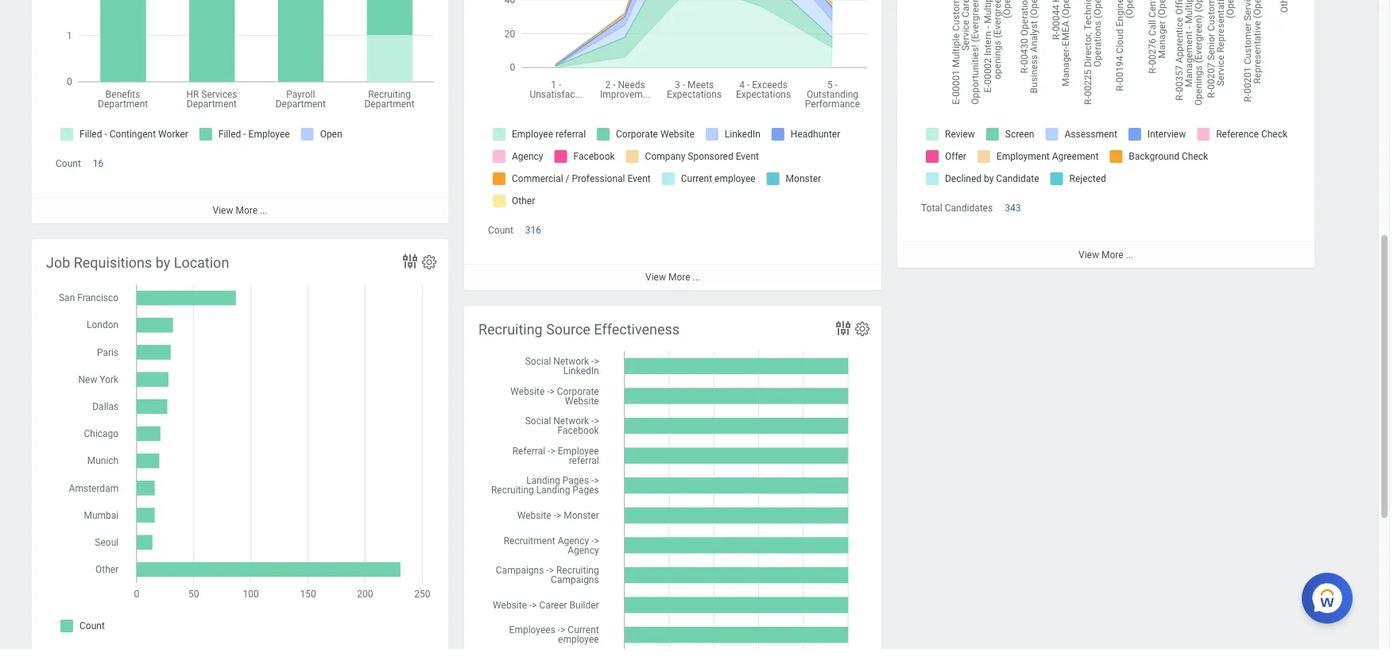 Task type: vqa. For each thing, say whether or not it's contained in the screenshot.
Active
no



Task type: describe. For each thing, give the bounding box(es) containing it.
total
[[921, 203, 942, 214]]

343
[[1005, 203, 1021, 214]]

configure and view chart data image
[[834, 319, 853, 338]]

view for 16
[[213, 205, 233, 216]]

more for 16
[[236, 205, 258, 216]]

343 button
[[1005, 202, 1023, 215]]

configure job requisitions by location image
[[420, 254, 438, 271]]

configure and view chart data image
[[401, 252, 420, 271]]

16 button
[[93, 157, 106, 170]]

316 button
[[525, 224, 544, 237]]

view more ... link for 16
[[32, 197, 448, 224]]

view more ... link for 343
[[897, 242, 1315, 268]]

more for 343
[[1101, 250, 1123, 261]]

job requisitions by location element
[[32, 239, 448, 649]]

candidates
[[945, 203, 993, 214]]

by
[[156, 254, 170, 271]]

view for 316
[[645, 272, 666, 283]]

requisitions
[[74, 254, 152, 271]]

job requisitions by location
[[46, 254, 229, 271]]

16
[[93, 158, 104, 169]]

effectiveness
[[594, 321, 680, 338]]

view more ... for 316
[[645, 272, 700, 283]]

job
[[46, 254, 70, 271]]



Task type: locate. For each thing, give the bounding box(es) containing it.
source
[[546, 321, 590, 338]]

view more ... for 16
[[213, 205, 267, 216]]

headcount & open positions element
[[32, 0, 448, 224]]

2 horizontal spatial view
[[1079, 250, 1099, 261]]

location
[[174, 254, 229, 271]]

count for 316
[[488, 225, 513, 236]]

2 vertical spatial view
[[645, 272, 666, 283]]

count
[[56, 158, 81, 169], [488, 225, 513, 236]]

1 horizontal spatial count
[[488, 225, 513, 236]]

1 vertical spatial view
[[1079, 250, 1099, 261]]

0 vertical spatial count
[[56, 158, 81, 169]]

... for 343
[[1126, 250, 1133, 261]]

0 vertical spatial view more ...
[[213, 205, 267, 216]]

recruiting source effectiveness
[[478, 321, 680, 338]]

more inside candidate pipeline summary element
[[1101, 250, 1123, 261]]

316
[[525, 225, 541, 236]]

...
[[260, 205, 267, 216], [1126, 250, 1133, 261], [693, 272, 700, 283]]

1 horizontal spatial view
[[645, 272, 666, 283]]

... for 16
[[260, 205, 267, 216]]

1 vertical spatial count
[[488, 225, 513, 236]]

view more ... inside candidate pipeline summary element
[[1079, 250, 1133, 261]]

count left 16
[[56, 158, 81, 169]]

more
[[236, 205, 258, 216], [1101, 250, 1123, 261], [668, 272, 690, 283]]

view more ... inside performance by hiring source element
[[645, 272, 700, 283]]

candidate pipeline summary element
[[897, 0, 1315, 268]]

view more ... link
[[32, 197, 448, 224], [897, 242, 1315, 268], [464, 264, 881, 290]]

0 vertical spatial more
[[236, 205, 258, 216]]

recruiting source effectiveness element
[[464, 306, 881, 649]]

... inside headcount & open positions element
[[260, 205, 267, 216]]

... inside candidate pipeline summary element
[[1126, 250, 1133, 261]]

total candidates
[[921, 203, 993, 214]]

more inside performance by hiring source element
[[668, 272, 690, 283]]

view for 343
[[1079, 250, 1099, 261]]

performance by hiring source element
[[464, 0, 881, 290]]

0 horizontal spatial more
[[236, 205, 258, 216]]

0 horizontal spatial count
[[56, 158, 81, 169]]

more inside headcount & open positions element
[[236, 205, 258, 216]]

1 vertical spatial more
[[1101, 250, 1123, 261]]

count left 316
[[488, 225, 513, 236]]

... for 316
[[693, 272, 700, 283]]

1 vertical spatial ...
[[1126, 250, 1133, 261]]

2 vertical spatial ...
[[693, 272, 700, 283]]

0 horizontal spatial ...
[[260, 205, 267, 216]]

0 vertical spatial view
[[213, 205, 233, 216]]

1 horizontal spatial view more ... link
[[464, 264, 881, 290]]

2 horizontal spatial view more ... link
[[897, 242, 1315, 268]]

view
[[213, 205, 233, 216], [1079, 250, 1099, 261], [645, 272, 666, 283]]

1 horizontal spatial view more ...
[[645, 272, 700, 283]]

view more ... for 343
[[1079, 250, 1133, 261]]

view more ...
[[213, 205, 267, 216], [1079, 250, 1133, 261], [645, 272, 700, 283]]

view inside headcount & open positions element
[[213, 205, 233, 216]]

view inside performance by hiring source element
[[645, 272, 666, 283]]

2 horizontal spatial more
[[1101, 250, 1123, 261]]

1 vertical spatial view more ...
[[1079, 250, 1133, 261]]

count for 16
[[56, 158, 81, 169]]

2 horizontal spatial ...
[[1126, 250, 1133, 261]]

more for 316
[[668, 272, 690, 283]]

0 horizontal spatial view more ...
[[213, 205, 267, 216]]

2 vertical spatial more
[[668, 272, 690, 283]]

2 horizontal spatial view more ...
[[1079, 250, 1133, 261]]

0 horizontal spatial view more ... link
[[32, 197, 448, 224]]

configure recruiting source effectiveness image
[[854, 320, 871, 338]]

0 horizontal spatial view
[[213, 205, 233, 216]]

1 horizontal spatial more
[[668, 272, 690, 283]]

recruiting
[[478, 321, 543, 338]]

... inside performance by hiring source element
[[693, 272, 700, 283]]

count inside performance by hiring source element
[[488, 225, 513, 236]]

view more ... link for 316
[[464, 264, 881, 290]]

view inside candidate pipeline summary element
[[1079, 250, 1099, 261]]

1 horizontal spatial ...
[[693, 272, 700, 283]]

0 vertical spatial ...
[[260, 205, 267, 216]]

2 vertical spatial view more ...
[[645, 272, 700, 283]]

view more ... inside headcount & open positions element
[[213, 205, 267, 216]]



